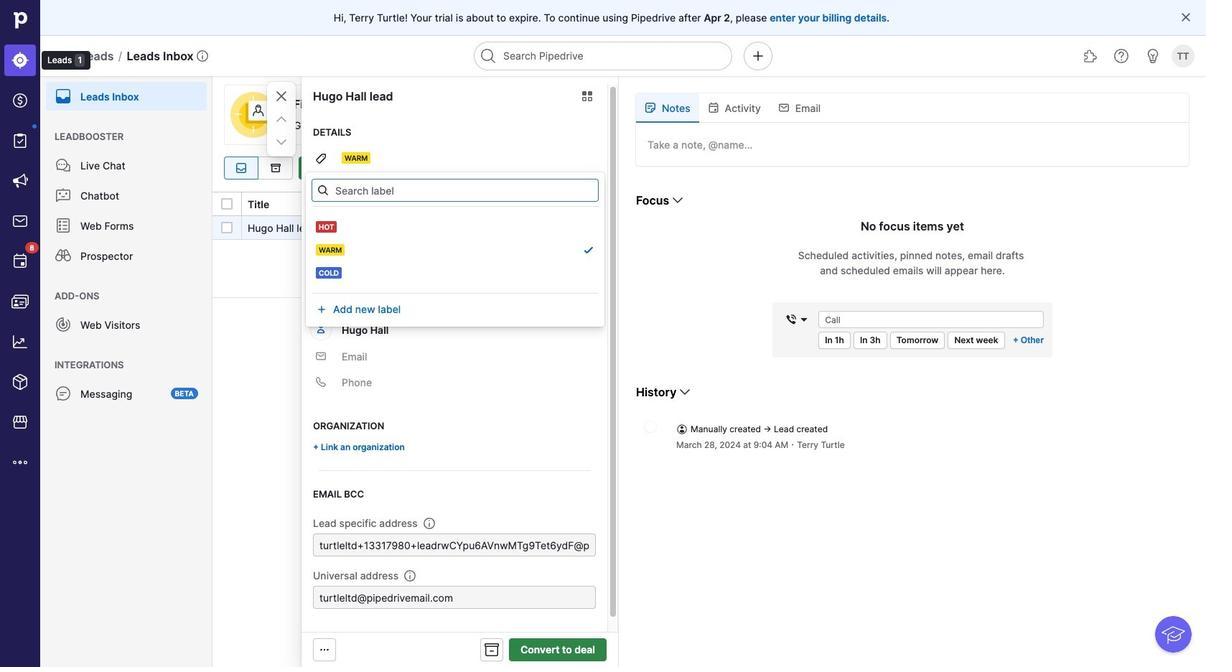 Task type: vqa. For each thing, say whether or not it's contained in the screenshot.
COLOR WARNING IMAGE
no



Task type: locate. For each thing, give the bounding box(es) containing it.
menu
[[0, 0, 91, 667], [40, 76, 213, 667]]

1 vertical spatial info image
[[404, 570, 416, 581]]

row
[[213, 216, 1206, 242]]

menu item
[[0, 40, 40, 80], [40, 76, 213, 111]]

color undefined image
[[55, 187, 72, 204], [55, 217, 72, 234], [55, 247, 72, 264], [55, 316, 72, 333]]

1 color undefined image from the top
[[55, 187, 72, 204]]

0 vertical spatial color muted image
[[315, 179, 327, 190]]

color active image
[[316, 304, 327, 315], [315, 323, 327, 335]]

color muted image
[[315, 205, 327, 216]]

quick help image
[[1113, 47, 1130, 65]]

color undefined image down sales inbox image
[[11, 253, 29, 270]]

2 vertical spatial color muted image
[[315, 376, 327, 388]]

3 color undefined image from the top
[[55, 247, 72, 264]]

color muted image
[[315, 179, 327, 190], [315, 350, 327, 362], [315, 376, 327, 388]]

color primary image
[[1181, 11, 1192, 23], [579, 90, 596, 102], [273, 111, 290, 128], [273, 134, 290, 151], [877, 162, 894, 174], [1081, 162, 1098, 174], [1144, 162, 1161, 174], [669, 192, 687, 209], [221, 222, 233, 233], [315, 231, 327, 242], [786, 314, 797, 325], [677, 383, 694, 401]]

None text field
[[313, 534, 596, 557], [313, 586, 596, 609], [313, 534, 596, 557], [313, 586, 596, 609]]

4 color undefined image from the top
[[55, 316, 72, 333]]

info image
[[423, 517, 435, 529], [404, 570, 416, 581]]

Search Pipedrive field
[[474, 42, 732, 70]]

home image
[[9, 9, 31, 31]]

0 vertical spatial color active image
[[316, 304, 327, 315]]

deals image
[[11, 92, 29, 109]]

campaigns image
[[11, 172, 29, 190]]

1 vertical spatial color muted image
[[315, 350, 327, 362]]

grid
[[213, 191, 1206, 667]]

color undefined image
[[55, 88, 72, 105], [11, 132, 29, 149], [55, 157, 72, 174], [11, 253, 29, 270], [55, 385, 72, 402]]

1 vertical spatial color active image
[[315, 323, 327, 335]]

archive image
[[267, 162, 284, 174]]

color undefined image right campaigns image
[[55, 157, 72, 174]]

None field
[[781, 311, 813, 328]]

info image
[[196, 50, 208, 62]]

sales inbox image
[[11, 213, 29, 230]]

leads image
[[11, 52, 29, 69]]

3 color muted image from the top
[[315, 376, 327, 388]]

color primary image
[[273, 88, 290, 105], [645, 102, 656, 113], [708, 102, 719, 113], [778, 102, 790, 113], [315, 153, 327, 164], [302, 162, 319, 174], [954, 162, 971, 174], [984, 162, 1001, 174], [1051, 162, 1068, 174], [1174, 162, 1191, 174], [317, 185, 329, 196], [221, 198, 233, 210], [316, 254, 327, 265], [799, 314, 810, 325], [676, 423, 688, 435], [483, 641, 500, 658], [319, 644, 330, 656]]

2 color undefined image from the top
[[55, 217, 72, 234]]

1 color muted image from the top
[[315, 179, 327, 190]]

more image
[[11, 454, 29, 471]]

color secondary image
[[645, 421, 656, 432]]

knowledge center bot, also known as kc bot is an onboarding assistant that allows you to see the list of onboarding items in one place for quick and easy reference. this improves your in-app experience. image
[[1156, 616, 1192, 653]]

1 horizontal spatial info image
[[423, 517, 435, 529]]



Task type: describe. For each thing, give the bounding box(es) containing it.
marketplace image
[[11, 414, 29, 431]]

2 color muted image from the top
[[315, 350, 327, 362]]

0 vertical spatial info image
[[423, 517, 435, 529]]

contacts image
[[11, 293, 29, 310]]

insights image
[[11, 333, 29, 350]]

quick add image
[[750, 47, 767, 65]]

add lead options image
[[355, 162, 372, 174]]

1 color active image from the top
[[316, 304, 327, 315]]

color undefined image down deals icon
[[11, 132, 29, 149]]

color primary image inside add lead element
[[302, 162, 319, 174]]

Search label text field
[[311, 179, 599, 202]]

2 color active image from the top
[[315, 323, 327, 335]]

products image
[[11, 373, 29, 391]]

0 horizontal spatial info image
[[404, 570, 416, 581]]

color undefined image right products image
[[55, 385, 72, 402]]

color undefined image down menu toggle icon
[[55, 88, 72, 105]]

menu toggle image
[[55, 47, 72, 65]]

color active image
[[583, 244, 594, 256]]

Call text field
[[819, 311, 1044, 328]]

add lead element
[[299, 157, 375, 180]]

inbox image
[[233, 162, 250, 174]]

sales assistant image
[[1145, 47, 1162, 65]]



